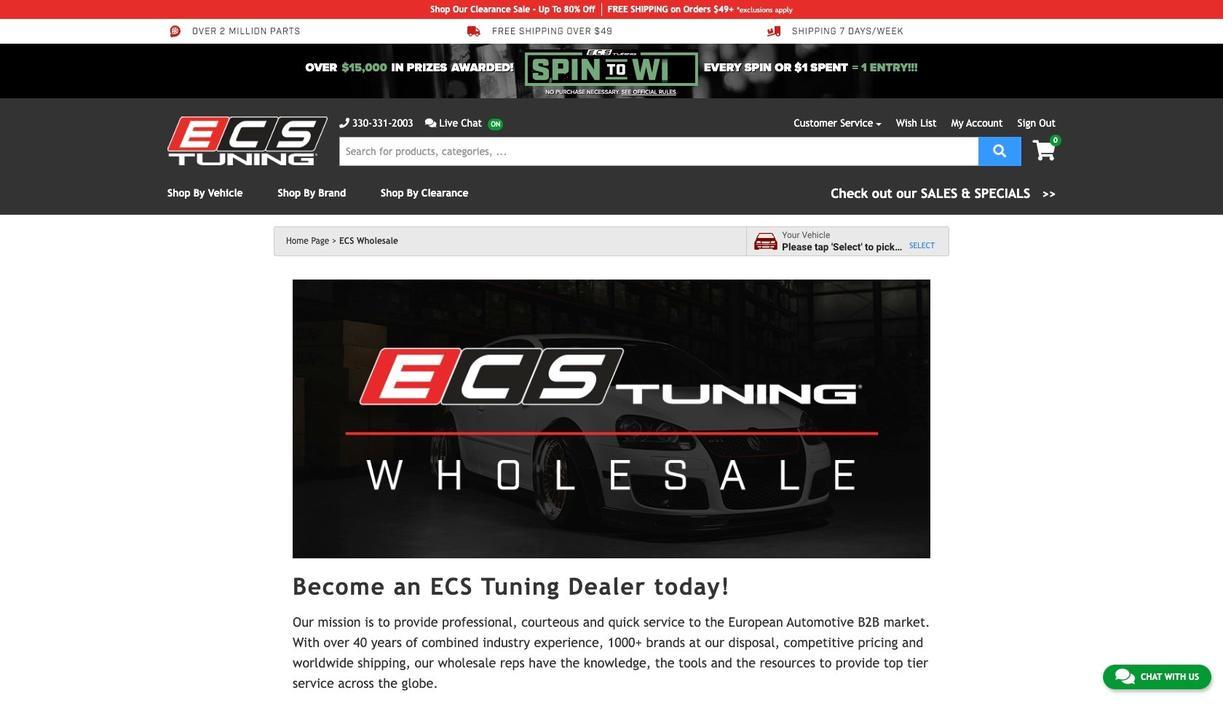 Task type: vqa. For each thing, say whether or not it's contained in the screenshot.
Ecs Tuning image
yes



Task type: locate. For each thing, give the bounding box(es) containing it.
1 horizontal spatial comments image
[[1115, 668, 1135, 685]]

0 horizontal spatial comments image
[[425, 118, 436, 128]]

ecs tuning image
[[167, 116, 328, 165]]

search image
[[993, 144, 1006, 157]]

ecs tuning 'spin to win' contest logo image
[[525, 50, 698, 86]]

1 vertical spatial comments image
[[1115, 668, 1135, 685]]

phone image
[[339, 118, 349, 128]]

comments image
[[425, 118, 436, 128], [1115, 668, 1135, 685]]

0 vertical spatial comments image
[[425, 118, 436, 128]]

Search text field
[[339, 137, 979, 166]]



Task type: describe. For each thing, give the bounding box(es) containing it.
shopping cart image
[[1033, 141, 1056, 161]]



